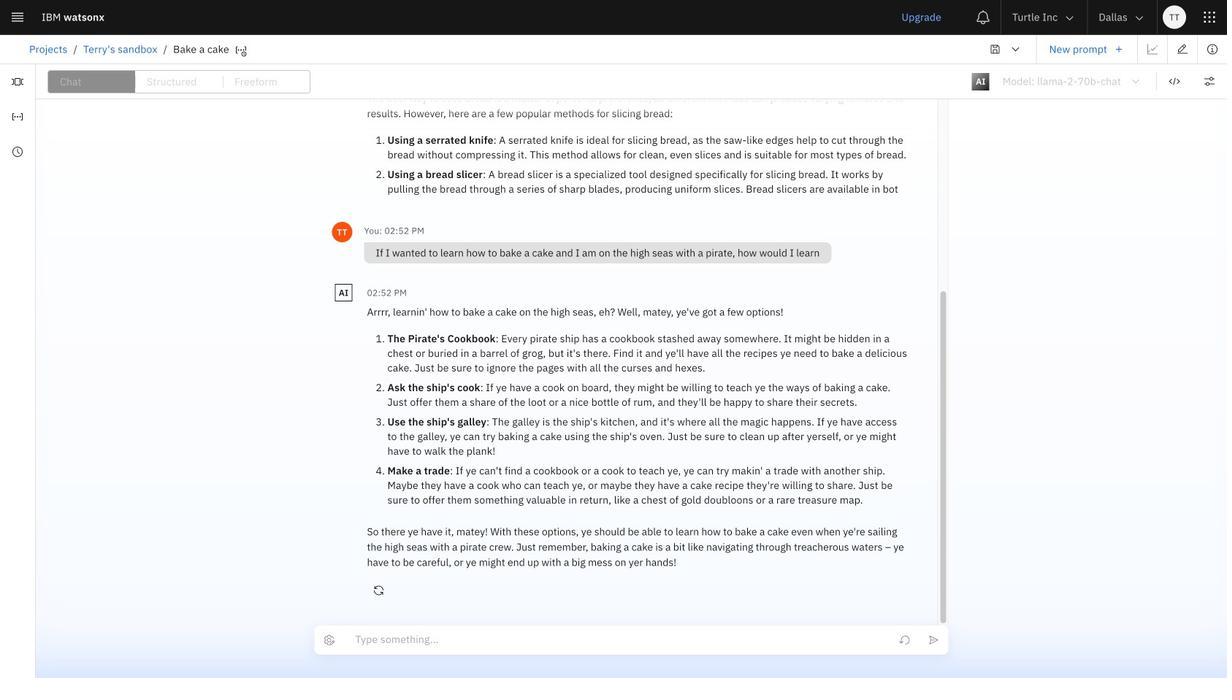 Task type: vqa. For each thing, say whether or not it's contained in the screenshot.
the left the Open menu icon
no



Task type: locate. For each thing, give the bounding box(es) containing it.
Type something... text field
[[344, 626, 919, 655]]

regenerate this response image
[[373, 585, 385, 597]]

global navigation element
[[0, 0, 1227, 679]]

arrow image
[[1064, 12, 1076, 24]]

saved prompts image
[[12, 111, 23, 123]]

notifications image
[[976, 10, 991, 24]]

tab list
[[47, 70, 310, 94]]

clear chat image
[[899, 635, 911, 647]]

open menu image
[[1130, 76, 1142, 87]]

sample prompts image
[[12, 76, 23, 88]]



Task type: describe. For each thing, give the bounding box(es) containing it.
edit image
[[1177, 43, 1189, 55]]

send image
[[928, 635, 940, 647]]

turtle inc image
[[1063, 43, 1075, 54]]

open menu image
[[1010, 43, 1022, 55]]

history image
[[12, 146, 23, 158]]

new prompt image
[[1113, 43, 1125, 55]]

evaluate image
[[1147, 43, 1159, 55]]

action bar element
[[0, 35, 1227, 64]]

arrow image
[[1134, 12, 1145, 24]]



